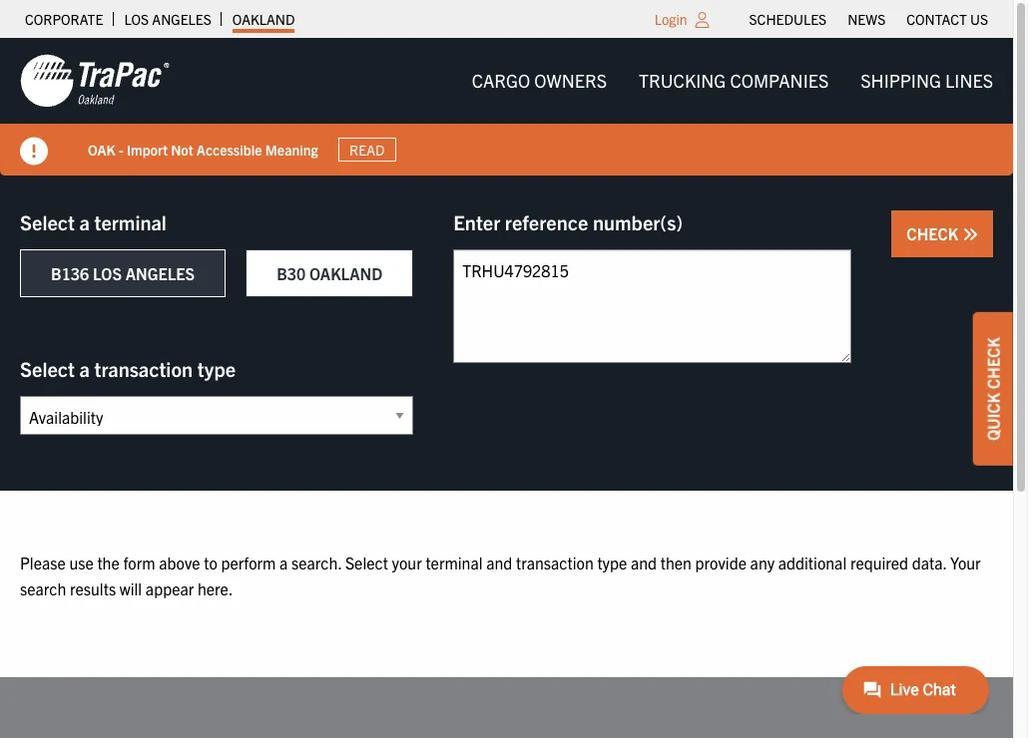 Task type: locate. For each thing, give the bounding box(es) containing it.
enter reference number(s)
[[454, 210, 683, 235]]

angeles down select a terminal
[[125, 264, 195, 284]]

oakland
[[232, 10, 295, 28], [309, 264, 383, 284]]

los
[[124, 10, 149, 28], [93, 264, 122, 284]]

terminal inside please use the form above to perform a search. select your terminal and transaction type and then provide any additional required data. your search results will appear here. quick check
[[426, 553, 483, 573]]

0 horizontal spatial check
[[907, 224, 962, 244]]

and
[[486, 553, 512, 573], [631, 553, 657, 573]]

banner
[[0, 38, 1028, 176]]

oakland link
[[232, 5, 295, 33]]

terminal right your
[[426, 553, 483, 573]]

light image
[[695, 12, 709, 28]]

0 vertical spatial check
[[907, 224, 962, 244]]

appear
[[146, 579, 194, 599]]

oakland right "los angeles"
[[232, 10, 295, 28]]

1 vertical spatial transaction
[[516, 553, 594, 573]]

select a terminal
[[20, 210, 167, 235]]

1 horizontal spatial terminal
[[426, 553, 483, 573]]

1 vertical spatial los
[[93, 264, 122, 284]]

select
[[20, 210, 75, 235], [20, 356, 75, 381], [345, 553, 388, 573]]

read link
[[338, 138, 396, 162]]

contact us
[[907, 10, 988, 28]]

a down b136
[[79, 356, 90, 381]]

select for select a terminal
[[20, 210, 75, 235]]

0 vertical spatial a
[[79, 210, 90, 235]]

login
[[655, 10, 687, 28]]

0 vertical spatial type
[[197, 356, 236, 381]]

enter
[[454, 210, 500, 235]]

1 vertical spatial check
[[983, 338, 1003, 390]]

menu bar down light image
[[456, 61, 1009, 101]]

will
[[120, 579, 142, 599]]

b30 oakland
[[277, 264, 383, 284]]

additional
[[779, 553, 847, 573]]

check inside please use the form above to perform a search. select your terminal and transaction type and then provide any additional required data. your search results will appear here. quick check
[[983, 338, 1003, 390]]

1 vertical spatial terminal
[[426, 553, 483, 573]]

companies
[[730, 69, 829, 92]]

1 horizontal spatial solid image
[[962, 227, 978, 243]]

corporate
[[25, 10, 103, 28]]

1 vertical spatial menu bar
[[456, 61, 1009, 101]]

type inside please use the form above to perform a search. select your terminal and transaction type and then provide any additional required data. your search results will appear here. quick check
[[597, 553, 627, 573]]

then
[[661, 553, 692, 573]]

0 horizontal spatial transaction
[[94, 356, 193, 381]]

read
[[350, 141, 385, 159]]

transaction inside please use the form above to perform a search. select your terminal and transaction type and then provide any additional required data. your search results will appear here. quick check
[[516, 553, 594, 573]]

import
[[127, 140, 168, 158]]

number(s)
[[593, 210, 683, 235]]

0 horizontal spatial terminal
[[94, 210, 167, 235]]

check button
[[892, 211, 993, 258]]

2 vertical spatial select
[[345, 553, 388, 573]]

b30
[[277, 264, 306, 284]]

-
[[119, 140, 124, 158]]

footer
[[0, 678, 1013, 739]]

select up b136
[[20, 210, 75, 235]]

0 horizontal spatial solid image
[[20, 138, 48, 166]]

angeles
[[152, 10, 211, 28], [125, 264, 195, 284]]

select for select a transaction type
[[20, 356, 75, 381]]

1 vertical spatial type
[[597, 553, 627, 573]]

use
[[69, 553, 94, 573]]

0 vertical spatial select
[[20, 210, 75, 235]]

trucking companies
[[639, 69, 829, 92]]

los right b136
[[93, 264, 122, 284]]

reference
[[505, 210, 588, 235]]

select down b136
[[20, 356, 75, 381]]

type
[[197, 356, 236, 381], [597, 553, 627, 573]]

1 horizontal spatial transaction
[[516, 553, 594, 573]]

transaction
[[94, 356, 193, 381], [516, 553, 594, 573]]

form
[[123, 553, 155, 573]]

a left the search.
[[280, 553, 288, 573]]

0 vertical spatial los
[[124, 10, 149, 28]]

1 horizontal spatial type
[[597, 553, 627, 573]]

perform
[[221, 553, 276, 573]]

1 horizontal spatial oakland
[[309, 264, 383, 284]]

menu bar
[[739, 5, 999, 33], [456, 61, 1009, 101]]

shipping
[[861, 69, 941, 92]]

menu bar containing schedules
[[739, 5, 999, 33]]

oakland image
[[20, 53, 170, 109]]

select left your
[[345, 553, 388, 573]]

0 vertical spatial transaction
[[94, 356, 193, 381]]

1 horizontal spatial check
[[983, 338, 1003, 390]]

a
[[79, 210, 90, 235], [79, 356, 90, 381], [280, 553, 288, 573]]

menu bar up shipping
[[739, 5, 999, 33]]

news link
[[848, 5, 886, 33]]

0 horizontal spatial and
[[486, 553, 512, 573]]

0 horizontal spatial type
[[197, 356, 236, 381]]

accessible
[[197, 140, 262, 158]]

any
[[750, 553, 775, 573]]

terminal up b136 los angeles on the top left of the page
[[94, 210, 167, 235]]

terminal
[[94, 210, 167, 235], [426, 553, 483, 573]]

select inside please use the form above to perform a search. select your terminal and transaction type and then provide any additional required data. your search results will appear here. quick check
[[345, 553, 388, 573]]

1 vertical spatial a
[[79, 356, 90, 381]]

oakland right b30
[[309, 264, 383, 284]]

results
[[70, 579, 116, 599]]

1 vertical spatial solid image
[[962, 227, 978, 243]]

and left then
[[631, 553, 657, 573]]

b136
[[51, 264, 89, 284]]

los angeles link
[[124, 5, 211, 33]]

2 vertical spatial a
[[280, 553, 288, 573]]

0 horizontal spatial oakland
[[232, 10, 295, 28]]

search.
[[292, 553, 342, 573]]

trucking
[[639, 69, 726, 92]]

check
[[907, 224, 962, 244], [983, 338, 1003, 390]]

los right corporate link
[[124, 10, 149, 28]]

0 vertical spatial oakland
[[232, 10, 295, 28]]

0 vertical spatial menu bar
[[739, 5, 999, 33]]

angeles left oakland link
[[152, 10, 211, 28]]

meaning
[[265, 140, 318, 158]]

a up b136
[[79, 210, 90, 235]]

owners
[[534, 69, 607, 92]]

cargo owners
[[472, 69, 607, 92]]

solid image
[[20, 138, 48, 166], [962, 227, 978, 243]]

and right your
[[486, 553, 512, 573]]

1 vertical spatial select
[[20, 356, 75, 381]]

1 vertical spatial angeles
[[125, 264, 195, 284]]

1 horizontal spatial and
[[631, 553, 657, 573]]

schedules link
[[749, 5, 827, 33]]

to
[[204, 553, 217, 573]]

data.
[[912, 553, 947, 573]]

lines
[[946, 69, 993, 92]]



Task type: describe. For each thing, give the bounding box(es) containing it.
contact us link
[[907, 5, 988, 33]]

your
[[392, 553, 422, 573]]

not
[[171, 140, 193, 158]]

trucking companies link
[[623, 61, 845, 101]]

above
[[159, 553, 200, 573]]

your
[[951, 553, 981, 573]]

us
[[970, 10, 988, 28]]

shipping lines link
[[845, 61, 1009, 101]]

please
[[20, 553, 66, 573]]

schedules
[[749, 10, 827, 28]]

2 and from the left
[[631, 553, 657, 573]]

1 and from the left
[[486, 553, 512, 573]]

0 vertical spatial terminal
[[94, 210, 167, 235]]

check inside button
[[907, 224, 962, 244]]

contact
[[907, 10, 967, 28]]

cargo owners link
[[456, 61, 623, 101]]

please use the form above to perform a search. select your terminal and transaction type and then provide any additional required data. your search results will appear here. quick check
[[20, 338, 1003, 599]]

0 vertical spatial angeles
[[152, 10, 211, 28]]

the
[[97, 553, 120, 573]]

b136 los angeles
[[51, 264, 195, 284]]

quick check link
[[973, 313, 1013, 466]]

here.
[[198, 579, 233, 599]]

1 horizontal spatial los
[[124, 10, 149, 28]]

0 horizontal spatial los
[[93, 264, 122, 284]]

solid image inside the check button
[[962, 227, 978, 243]]

a for terminal
[[79, 210, 90, 235]]

provide
[[695, 553, 747, 573]]

required
[[851, 553, 909, 573]]

oak
[[88, 140, 116, 158]]

banner containing cargo owners
[[0, 38, 1028, 176]]

shipping lines
[[861, 69, 993, 92]]

quick
[[983, 393, 1003, 441]]

corporate link
[[25, 5, 103, 33]]

a for transaction
[[79, 356, 90, 381]]

oak - import not accessible meaning
[[88, 140, 318, 158]]

1 vertical spatial oakland
[[309, 264, 383, 284]]

los angeles
[[124, 10, 211, 28]]

search
[[20, 579, 66, 599]]

news
[[848, 10, 886, 28]]

login link
[[655, 10, 687, 28]]

menu bar containing cargo owners
[[456, 61, 1009, 101]]

select a transaction type
[[20, 356, 236, 381]]

a inside please use the form above to perform a search. select your terminal and transaction type and then provide any additional required data. your search results will appear here. quick check
[[280, 553, 288, 573]]

0 vertical spatial solid image
[[20, 138, 48, 166]]

Enter reference number(s) text field
[[454, 250, 852, 363]]

cargo
[[472, 69, 530, 92]]



Task type: vqa. For each thing, say whether or not it's contained in the screenshot.
20&40 in 20&40 OPEN TOP
no



